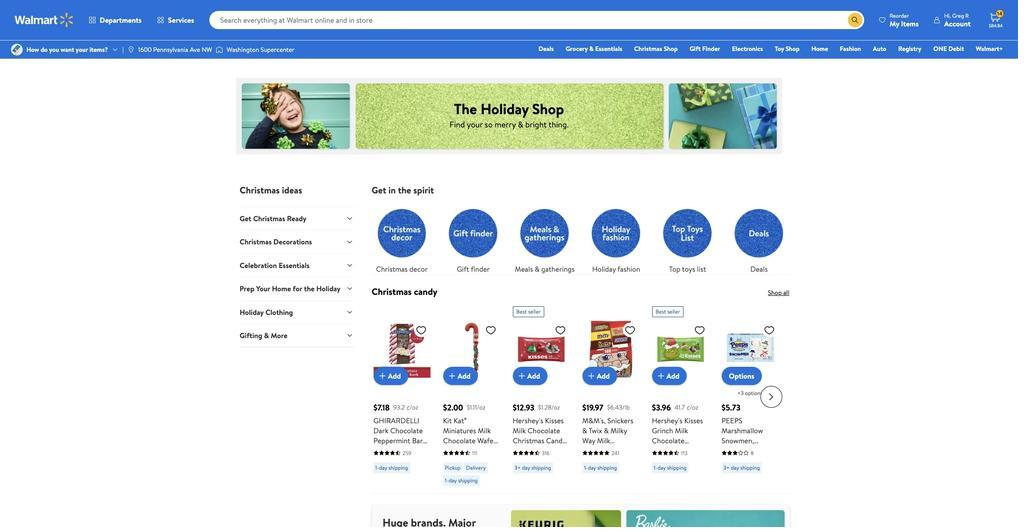 Task type: describe. For each thing, give the bounding box(es) containing it.
kit kat® miniatures milk chocolate wafer christmas candy, plastic cane 1.8 oz image
[[443, 321, 500, 378]]

add for $7.18
[[388, 371, 401, 381]]

how do you want your items?
[[26, 45, 108, 54]]

ghirardelli
[[374, 416, 419, 426]]

a little girl is pictured smiling with her hand on her face and she's wearing a black sweater with green and gold gift bows all over. green, blue and gold gift boxes are shown. the holiday shop. find your so merry and bright thing image
[[236, 77, 782, 155]]

your for do
[[76, 45, 88, 54]]

way
[[583, 436, 596, 446]]

product group containing $2.00
[[443, 303, 500, 490]]

hershey's kisses milk chocolate christmas candy, bag 10.1 oz image
[[513, 321, 570, 378]]

add to favorites list, peeps marshmallow snowmen, christmas candy, 3 count (1.5 ounce) image
[[764, 325, 775, 336]]

oz inside $12.93 $1.28/oz hershey's kisses milk chocolate christmas candy, bag 10.1 oz
[[538, 446, 545, 456]]

essentials inside 'celebration essentials' dropdown button
[[279, 260, 310, 270]]

celebration
[[240, 260, 277, 270]]

add to favorites list, m&m's, snickers & twix & milky way milk chocolate christmas candy variety pack - 140 ct image
[[625, 325, 636, 336]]

add to favorites list, hershey's kisses milk chocolate christmas candy, bag 10.1 oz image
[[555, 325, 566, 336]]

1 horizontal spatial home
[[812, 44, 828, 53]]

top toys list
[[669, 264, 706, 274]]

christmas inside $3.96 41.7 ¢/oz hershey's kisses grinch milk chocolate christmas candy, bag 9.5 oz
[[652, 446, 684, 456]]

bag inside $3.96 41.7 ¢/oz hershey's kisses grinch milk chocolate christmas candy, bag 9.5 oz
[[652, 456, 664, 466]]

wafer
[[478, 436, 496, 446]]

& inside the holiday shop find your so merry & bright thing.
[[518, 119, 524, 130]]

0 vertical spatial the
[[398, 184, 411, 196]]

candy
[[414, 285, 438, 298]]

spirit
[[414, 184, 434, 196]]

$12.93 $1.28/oz hershey's kisses milk chocolate christmas candy, bag 10.1 oz
[[513, 402, 568, 456]]

milk inside the $2.00 $1.11/oz kit kat® miniatures milk chocolate wafer christmas candy, plastic cane 1.8 oz
[[478, 426, 491, 436]]

$84.84
[[989, 22, 1003, 29]]

get for get in the spirit
[[372, 184, 386, 196]]

chocolate inside $19.97 $6.43/lb m&m's, snickers & twix & milky way milk chocolate christmas candy variety pack - 140 ct
[[583, 446, 615, 456]]

14
[[998, 10, 1003, 17]]

meals
[[515, 264, 533, 274]]

hi,
[[945, 12, 951, 19]]

add to favorites list, kit kat® miniatures milk chocolate wafer christmas candy, plastic cane 1.8 oz image
[[486, 325, 496, 336]]

registry
[[899, 44, 922, 53]]

add for $19.97
[[597, 371, 610, 381]]

& left twix
[[583, 426, 587, 436]]

reorder my items
[[890, 12, 919, 28]]

1- up and
[[375, 464, 379, 472]]

christmas inside "$5.73 peeps marshmallow snowmen, christmas candy, 3 count (1.5 ounce)"
[[722, 446, 754, 456]]

1- up ct at the right
[[584, 464, 588, 472]]

day right the 140
[[658, 464, 666, 472]]

top
[[669, 264, 681, 274]]

$3.96
[[652, 402, 671, 413]]

shop all
[[768, 288, 790, 297]]

peppermint
[[374, 436, 410, 446]]

milky
[[611, 426, 627, 436]]

your for holiday
[[467, 119, 483, 130]]

7.7
[[374, 496, 381, 506]]

hi, greg r account
[[945, 12, 971, 28]]

nw
[[202, 45, 212, 54]]

snickers
[[608, 416, 634, 426]]

$2.00 $1.11/oz kit kat® miniatures milk chocolate wafer christmas candy, plastic cane 1.8 oz
[[443, 402, 498, 476]]

prep your home for the holiday button
[[240, 277, 354, 300]]

bark
[[412, 436, 427, 446]]

day right 3
[[731, 464, 739, 472]]

in
[[389, 184, 396, 196]]

111
[[472, 449, 478, 457]]

day down 10.1
[[522, 464, 530, 472]]

celebration essentials
[[240, 260, 310, 270]]

holiday inside list
[[592, 264, 616, 274]]

$3.96 41.7 ¢/oz hershey's kisses grinch milk chocolate christmas candy, bag 9.5 oz
[[652, 402, 707, 466]]

add to cart image for $7.18
[[377, 371, 388, 382]]

holiday inside dropdown button
[[316, 284, 341, 294]]

count
[[727, 456, 747, 466]]

+3 options
[[738, 389, 763, 397]]

for
[[293, 284, 302, 294]]

next slide for product carousel list image
[[761, 386, 782, 408]]

fashion
[[840, 44, 861, 53]]

one
[[934, 44, 947, 53]]

christmas decor link
[[372, 203, 432, 275]]

m&m's, snickers & twix & milky way milk chocolate christmas candy variety pack - 140 ct image
[[583, 321, 639, 378]]

christmas inside list
[[376, 264, 408, 274]]

christmas inside $12.93 $1.28/oz hershey's kisses milk chocolate christmas candy, bag 10.1 oz
[[513, 436, 545, 446]]

electronics
[[732, 44, 763, 53]]

candy, inside the $2.00 $1.11/oz kit kat® miniatures milk chocolate wafer christmas candy, plastic cane 1.8 oz
[[477, 446, 498, 456]]

you
[[49, 45, 59, 54]]

christmas decorations button
[[240, 230, 354, 253]]

¢/oz for $3.96
[[687, 403, 699, 412]]

items?
[[90, 45, 108, 54]]

christmas decor
[[376, 264, 428, 274]]

christmas candy
[[372, 285, 438, 298]]

ideas
[[282, 184, 302, 196]]

milk inside $3.96 41.7 ¢/oz hershey's kisses grinch milk chocolate christmas candy, bag 9.5 oz
[[675, 426, 688, 436]]

add button for $2.00
[[443, 367, 478, 385]]

best seller for $3.96
[[656, 308, 680, 316]]

christmas decorations
[[240, 237, 312, 247]]

holiday inside "dropdown button"
[[240, 307, 264, 317]]

so
[[485, 119, 493, 130]]

christmas shop link
[[630, 44, 682, 54]]

prep your home for the holiday
[[240, 284, 341, 294]]

holiday clothing
[[240, 307, 293, 317]]

seller for $12.93
[[528, 308, 541, 316]]

home link
[[808, 44, 833, 54]]

options
[[745, 389, 763, 397]]

product group containing $7.18
[[374, 303, 430, 506]]

$19.97
[[583, 402, 604, 413]]

toy
[[775, 44, 784, 53]]

celebration essentials button
[[240, 253, 354, 277]]

& inside list
[[535, 264, 540, 274]]

kat®
[[454, 416, 467, 426]]

add to favorites list, hershey's kisses grinch milk chocolate christmas candy, bag 9.5 oz image
[[695, 325, 705, 336]]

ave
[[190, 45, 200, 54]]

93.2
[[394, 403, 405, 412]]

3 add button from the left
[[513, 367, 548, 385]]

get christmas ready
[[240, 214, 307, 224]]

items
[[901, 18, 919, 28]]

product group containing $12.93
[[513, 303, 570, 490]]

more
[[271, 331, 288, 341]]

fashion link
[[836, 44, 866, 54]]

list containing christmas decor
[[366, 196, 795, 275]]

find
[[450, 119, 465, 130]]

oz inside the $2.00 $1.11/oz kit kat® miniatures milk chocolate wafer christmas candy, plastic cane 1.8 oz
[[443, 466, 450, 476]]

kisses inside $12.93 $1.28/oz hershey's kisses milk chocolate christmas candy, bag 10.1 oz
[[545, 416, 564, 426]]

holiday fashion
[[592, 264, 640, 274]]

walmart image
[[15, 13, 74, 27]]

8
[[751, 449, 754, 457]]

product group containing $19.97
[[583, 303, 639, 490]]

3+ day shipping for $5.73
[[724, 464, 760, 472]]

shipping down 316
[[532, 464, 551, 472]]

layered
[[402, 456, 427, 466]]

shipping down delivery
[[458, 477, 478, 484]]

options link
[[722, 367, 762, 385]]

$19.97 $6.43/lb m&m's, snickers & twix & milky way milk chocolate christmas candy variety pack - 140 ct
[[583, 402, 639, 486]]

pickup
[[445, 464, 461, 472]]

seller for $3.96
[[668, 308, 680, 316]]

113
[[681, 449, 688, 457]]

1 dark from the top
[[374, 426, 389, 436]]

gift finder link
[[686, 44, 725, 54]]

candy, inside "$5.73 peeps marshmallow snowmen, christmas candy, 3 count (1.5 ounce)"
[[755, 446, 777, 456]]

finder
[[471, 264, 490, 274]]

shop all link
[[768, 288, 790, 297]]

kit
[[443, 416, 452, 426]]

departments
[[100, 15, 142, 25]]

m&m's,
[[583, 416, 606, 426]]

and
[[374, 476, 385, 486]]

ready
[[287, 214, 307, 224]]

 image for washington supercenter
[[216, 45, 223, 54]]

1-day shipping up ct at the right
[[584, 464, 617, 472]]



Task type: locate. For each thing, give the bounding box(es) containing it.
meals & gatherings
[[515, 264, 575, 274]]

fashion
[[618, 264, 640, 274]]

 image for 1600 pennsylvania ave nw
[[127, 46, 135, 53]]

1 add button from the left
[[374, 367, 408, 385]]

 image
[[216, 45, 223, 54], [127, 46, 135, 53]]

0 horizontal spatial essentials
[[279, 260, 310, 270]]

chocolate inside $3.96 41.7 ¢/oz hershey's kisses grinch milk chocolate christmas candy, bag 9.5 oz
[[652, 436, 685, 446]]

add to cart image up $7.18
[[377, 371, 388, 382]]

1 vertical spatial dark
[[374, 466, 389, 476]]

gift inside gift finder link
[[690, 44, 701, 53]]

1 vertical spatial the
[[304, 284, 315, 294]]

0 horizontal spatial best
[[517, 308, 527, 316]]

best for $12.93
[[517, 308, 527, 316]]

0 horizontal spatial hershey's
[[513, 416, 544, 426]]

gift finder link
[[443, 203, 504, 275]]

6 product group from the left
[[722, 303, 779, 490]]

your
[[256, 284, 270, 294]]

add up $19.97
[[597, 371, 610, 381]]

gatherings
[[542, 264, 575, 274]]

get for get christmas ready
[[240, 214, 251, 224]]

1-day shipping down 113
[[654, 464, 687, 472]]

¢/oz for $7.18
[[407, 403, 418, 412]]

1 vertical spatial get
[[240, 214, 251, 224]]

4 add from the left
[[597, 371, 610, 381]]

add button for $19.97
[[583, 367, 617, 385]]

3+ left (1.5
[[724, 464, 730, 472]]

chocolate inside the $2.00 $1.11/oz kit kat® miniatures milk chocolate wafer christmas candy, plastic cane 1.8 oz
[[443, 436, 476, 446]]

variety
[[583, 466, 605, 476]]

hershey's
[[513, 416, 544, 426], [652, 416, 683, 426]]

gift for gift finder
[[690, 44, 701, 53]]

home inside dropdown button
[[272, 284, 291, 294]]

add to cart image for m&m's, snickers & twix & milky way milk chocolate christmas candy variety pack - 140 ct image
[[586, 371, 597, 382]]

the
[[454, 99, 477, 119]]

dark up the '7.7'
[[374, 466, 389, 476]]

peeps marshmallow snowmen, christmas candy, 3 count (1.5 ounce) image
[[722, 321, 779, 378]]

grocery & essentials
[[566, 44, 623, 53]]

add button for $7.18
[[374, 367, 408, 385]]

kisses down 41.7
[[685, 416, 703, 426]]

chocolate inside $12.93 $1.28/oz hershey's kisses milk chocolate christmas candy, bag 10.1 oz
[[528, 426, 560, 436]]

0 horizontal spatial 3+
[[515, 464, 521, 472]]

2 add to cart image from the left
[[586, 371, 597, 382]]

0 vertical spatial your
[[76, 45, 88, 54]]

2 product group from the left
[[443, 303, 500, 490]]

kisses inside $3.96 41.7 ¢/oz hershey's kisses grinch milk chocolate christmas candy, bag 9.5 oz
[[685, 416, 703, 426]]

0 horizontal spatial deals
[[539, 44, 554, 53]]

get left 'in'
[[372, 184, 386, 196]]

241
[[612, 449, 620, 457]]

1-day shipping
[[375, 464, 408, 472], [584, 464, 617, 472], [654, 464, 687, 472], [445, 477, 478, 484]]

¢/oz right 93.2
[[407, 403, 418, 412]]

0 vertical spatial gift
[[690, 44, 701, 53]]

1-day shipping up white
[[375, 464, 408, 472]]

shop inside the holiday shop find your so merry & bright thing.
[[532, 99, 564, 119]]

christmas shop
[[634, 44, 678, 53]]

essentials up 'prep your home for the holiday' dropdown button
[[279, 260, 310, 270]]

0 horizontal spatial your
[[76, 45, 88, 54]]

$1.11/oz
[[467, 403, 486, 412]]

add up 93.2
[[388, 371, 401, 381]]

|
[[122, 45, 124, 54]]

shipping down 8
[[741, 464, 760, 472]]

& right twix
[[604, 426, 609, 436]]

1 add to cart image from the left
[[377, 371, 388, 382]]

1 add to cart image from the left
[[517, 371, 527, 382]]

kisses down $1.28/oz
[[545, 416, 564, 426]]

 image
[[11, 44, 23, 56]]

day down pickup
[[449, 477, 457, 484]]

140
[[628, 466, 639, 476]]

2 add from the left
[[458, 371, 471, 381]]

milk down $12.93
[[513, 426, 526, 436]]

5 product group from the left
[[652, 303, 709, 490]]

1 3+ from the left
[[515, 464, 521, 472]]

1.8
[[484, 456, 491, 466]]

twix
[[589, 426, 602, 436]]

seller up hershey's kisses grinch milk chocolate christmas candy, bag 9.5 oz image
[[668, 308, 680, 316]]

toys
[[682, 264, 696, 274]]

3+ day shipping down 10.1
[[515, 464, 551, 472]]

& right 'grocery'
[[590, 44, 594, 53]]

1 vertical spatial home
[[272, 284, 291, 294]]

gift left finder on the bottom of page
[[457, 264, 469, 274]]

day
[[379, 464, 387, 472], [522, 464, 530, 472], [588, 464, 596, 472], [658, 464, 666, 472], [731, 464, 739, 472], [449, 477, 457, 484]]

1 horizontal spatial add to cart image
[[447, 371, 458, 382]]

christmas inside the $2.00 $1.11/oz kit kat® miniatures milk chocolate wafer christmas candy, plastic cane 1.8 oz
[[443, 446, 475, 456]]

add button up $12.93
[[513, 367, 548, 385]]

the inside dropdown button
[[304, 284, 315, 294]]

3 add to cart image from the left
[[656, 371, 667, 382]]

3+ right 1.8 in the left of the page
[[515, 464, 521, 472]]

1 3+ day shipping from the left
[[515, 464, 551, 472]]

add to favorites list, ghirardelli dark chocolate peppermint bark chocolate squares, layered dark chocolate and white chocolate candy, 7.7 oz bag image
[[416, 325, 427, 336]]

add for $2.00
[[458, 371, 471, 381]]

milk down $1.11/oz
[[478, 426, 491, 436]]

gift finder
[[457, 264, 490, 274]]

0 vertical spatial dark
[[374, 426, 389, 436]]

1 vertical spatial gift
[[457, 264, 469, 274]]

0 horizontal spatial add to cart image
[[517, 371, 527, 382]]

2 best from the left
[[656, 308, 666, 316]]

oz inside $3.96 41.7 ¢/oz hershey's kisses grinch milk chocolate christmas candy, bag 9.5 oz
[[677, 456, 684, 466]]

grocery
[[566, 44, 588, 53]]

$5.73
[[722, 402, 741, 413]]

add to cart image for $2.00
[[447, 371, 458, 382]]

1 vertical spatial deals link
[[729, 203, 790, 275]]

walmart+ link
[[972, 44, 1008, 54]]

ghirardelli dark chocolate peppermint bark chocolate squares, layered dark chocolate and white chocolate candy, 7.7 oz bag image
[[374, 321, 430, 378]]

get down christmas ideas
[[240, 214, 251, 224]]

best seller up hershey's kisses milk chocolate christmas candy, bag 10.1 oz image
[[517, 308, 541, 316]]

best seller up hershey's kisses grinch milk chocolate christmas candy, bag 9.5 oz image
[[656, 308, 680, 316]]

1 horizontal spatial best
[[656, 308, 666, 316]]

add up $2.00
[[458, 371, 471, 381]]

1 horizontal spatial seller
[[668, 308, 680, 316]]

3 product group from the left
[[513, 303, 570, 490]]

candy, inside $7.18 93.2 ¢/oz ghirardelli dark chocolate peppermint bark chocolate squares, layered dark chocolate and white chocolate candy, 7.7 oz bag
[[408, 486, 430, 496]]

grinch
[[652, 426, 673, 436]]

2 add to cart image from the left
[[447, 371, 458, 382]]

3+ for $5.73
[[724, 464, 730, 472]]

delivery
[[466, 464, 486, 472]]

your left so
[[467, 119, 483, 130]]

toy shop link
[[771, 44, 804, 54]]

best up hershey's kisses milk chocolate christmas candy, bag 10.1 oz image
[[517, 308, 527, 316]]

marshmallow
[[722, 426, 763, 436]]

0 horizontal spatial add to cart image
[[377, 371, 388, 382]]

add to cart image
[[377, 371, 388, 382], [447, 371, 458, 382], [656, 371, 667, 382]]

 image right |
[[127, 46, 135, 53]]

best for $3.96
[[656, 308, 666, 316]]

1 horizontal spatial deals
[[751, 264, 768, 274]]

gift for gift finder
[[457, 264, 469, 274]]

bag left 10.1
[[513, 446, 525, 456]]

bag down white
[[392, 496, 404, 506]]

your inside the holiday shop find your so merry & bright thing.
[[467, 119, 483, 130]]

1 product group from the left
[[374, 303, 430, 506]]

5 add from the left
[[667, 371, 680, 381]]

candy, inside $3.96 41.7 ¢/oz hershey's kisses grinch milk chocolate christmas candy, bag 9.5 oz
[[686, 446, 707, 456]]

oz inside $7.18 93.2 ¢/oz ghirardelli dark chocolate peppermint bark chocolate squares, layered dark chocolate and white chocolate candy, 7.7 oz bag
[[383, 496, 390, 506]]

essentials right 'grocery'
[[595, 44, 623, 53]]

1 hershey's from the left
[[513, 416, 544, 426]]

0 horizontal spatial gift
[[457, 264, 469, 274]]

electronics link
[[728, 44, 767, 54]]

$2.00
[[443, 402, 463, 413]]

supercenter
[[261, 45, 295, 54]]

add button
[[374, 367, 408, 385], [443, 367, 478, 385], [513, 367, 548, 385], [583, 367, 617, 385], [652, 367, 687, 385]]

1 horizontal spatial get
[[372, 184, 386, 196]]

product group containing $5.73
[[722, 303, 779, 490]]

hershey's inside $3.96 41.7 ¢/oz hershey's kisses grinch milk chocolate christmas candy, bag 9.5 oz
[[652, 416, 683, 426]]

1 horizontal spatial the
[[398, 184, 411, 196]]

gift
[[690, 44, 701, 53], [457, 264, 469, 274]]

1- left 9.5
[[654, 464, 658, 472]]

0 vertical spatial get
[[372, 184, 386, 196]]

0 vertical spatial deals
[[539, 44, 554, 53]]

2 add button from the left
[[443, 367, 478, 385]]

$7.18
[[374, 402, 390, 413]]

1 horizontal spatial gift
[[690, 44, 701, 53]]

1 horizontal spatial bag
[[513, 446, 525, 456]]

1 horizontal spatial hershey's
[[652, 416, 683, 426]]

add to cart image up $19.97
[[586, 371, 597, 382]]

1 horizontal spatial  image
[[216, 45, 223, 54]]

holiday clothing button
[[240, 300, 354, 324]]

home left for
[[272, 284, 291, 294]]

0 horizontal spatial the
[[304, 284, 315, 294]]

best seller for $12.93
[[517, 308, 541, 316]]

1600
[[138, 45, 152, 54]]

day up and
[[379, 464, 387, 472]]

home left fashion link
[[812, 44, 828, 53]]

 image right nw
[[216, 45, 223, 54]]

Search search field
[[209, 11, 865, 29]]

shipping down 113
[[667, 464, 687, 472]]

& right merry
[[518, 119, 524, 130]]

departments button
[[81, 9, 149, 31]]

candy, inside $12.93 $1.28/oz hershey's kisses milk chocolate christmas candy, bag 10.1 oz
[[546, 436, 568, 446]]

add button up 93.2
[[374, 367, 408, 385]]

oz right 10.1
[[538, 446, 545, 456]]

hershey's down the $3.96
[[652, 416, 683, 426]]

bag
[[513, 446, 525, 456], [652, 456, 664, 466], [392, 496, 404, 506]]

add to cart image
[[517, 371, 527, 382], [586, 371, 597, 382]]

options
[[729, 371, 755, 381]]

add up $12.93
[[527, 371, 540, 381]]

0 horizontal spatial get
[[240, 214, 251, 224]]

1 best from the left
[[517, 308, 527, 316]]

1 best seller from the left
[[517, 308, 541, 316]]

0 horizontal spatial bag
[[392, 496, 404, 506]]

white
[[387, 476, 405, 486]]

day up ct at the right
[[588, 464, 596, 472]]

shipping up white
[[389, 464, 408, 472]]

best up hershey's kisses grinch milk chocolate christmas candy, bag 9.5 oz image
[[656, 308, 666, 316]]

get inside dropdown button
[[240, 214, 251, 224]]

0 horizontal spatial kisses
[[545, 416, 564, 426]]

your right want
[[76, 45, 88, 54]]

how
[[26, 45, 39, 54]]

hershey's inside $12.93 $1.28/oz hershey's kisses milk chocolate christmas candy, bag 10.1 oz
[[513, 416, 544, 426]]

gift finder
[[690, 44, 721, 53]]

1 vertical spatial deals
[[751, 264, 768, 274]]

the holiday shop find your so merry & bright thing.
[[450, 99, 569, 130]]

1 horizontal spatial best seller
[[656, 308, 680, 316]]

& inside dropdown button
[[264, 331, 269, 341]]

holiday inside the holiday shop find your so merry & bright thing.
[[481, 99, 529, 119]]

¢/oz right 41.7
[[687, 403, 699, 412]]

list
[[697, 264, 706, 274]]

$12.93
[[513, 402, 535, 413]]

washington supercenter
[[227, 45, 295, 54]]

best seller
[[517, 308, 541, 316], [656, 308, 680, 316]]

2 horizontal spatial add to cart image
[[656, 371, 667, 382]]

9.5
[[666, 456, 675, 466]]

5 add button from the left
[[652, 367, 687, 385]]

0 vertical spatial deals link
[[535, 44, 558, 54]]

ct
[[583, 476, 590, 486]]

add button up the $3.96
[[652, 367, 687, 385]]

0 horizontal spatial best seller
[[517, 308, 541, 316]]

1 vertical spatial your
[[467, 119, 483, 130]]

list
[[366, 196, 795, 275]]

christmas inside $19.97 $6.43/lb m&m's, snickers & twix & milky way milk chocolate christmas candy variety pack - 140 ct
[[583, 456, 614, 466]]

0 horizontal spatial deals link
[[535, 44, 558, 54]]

oz right 9.5
[[677, 456, 684, 466]]

1 kisses from the left
[[545, 416, 564, 426]]

all
[[784, 288, 790, 297]]

the right 'in'
[[398, 184, 411, 196]]

add to cart image up the $3.96
[[656, 371, 667, 382]]

316
[[542, 449, 550, 457]]

1 vertical spatial essentials
[[279, 260, 310, 270]]

+3
[[738, 389, 744, 397]]

auto
[[873, 44, 887, 53]]

add to cart image for hershey's kisses milk chocolate christmas candy, bag 10.1 oz image
[[517, 371, 527, 382]]

registry link
[[895, 44, 926, 54]]

essentials inside 'grocery & essentials' link
[[595, 44, 623, 53]]

peeps
[[722, 416, 743, 426]]

& right meals
[[535, 264, 540, 274]]

deals
[[539, 44, 554, 53], [751, 264, 768, 274]]

search icon image
[[852, 16, 859, 24]]

account
[[945, 18, 971, 28]]

2 best seller from the left
[[656, 308, 680, 316]]

snowmen,
[[722, 436, 754, 446]]

3+ day shipping for $12.93
[[515, 464, 551, 472]]

&
[[590, 44, 594, 53], [518, 119, 524, 130], [535, 264, 540, 274], [264, 331, 269, 341], [583, 426, 587, 436], [604, 426, 609, 436]]

41.7
[[675, 403, 685, 412]]

candy
[[616, 456, 636, 466]]

1 seller from the left
[[528, 308, 541, 316]]

0 horizontal spatial seller
[[528, 308, 541, 316]]

shipping down 241
[[598, 464, 617, 472]]

1 ¢/oz from the left
[[407, 403, 418, 412]]

2 kisses from the left
[[685, 416, 703, 426]]

2 seller from the left
[[668, 308, 680, 316]]

the
[[398, 184, 411, 196], [304, 284, 315, 294]]

0 horizontal spatial ¢/oz
[[407, 403, 418, 412]]

shop inside "link"
[[786, 44, 800, 53]]

2 horizontal spatial bag
[[652, 456, 664, 466]]

¢/oz inside $3.96 41.7 ¢/oz hershey's kisses grinch milk chocolate christmas candy, bag 9.5 oz
[[687, 403, 699, 412]]

dark down $7.18
[[374, 426, 389, 436]]

my
[[890, 18, 900, 28]]

bag inside $12.93 $1.28/oz hershey's kisses milk chocolate christmas candy, bag 10.1 oz
[[513, 446, 525, 456]]

hershey's kisses grinch milk chocolate christmas candy, bag 9.5 oz image
[[652, 321, 709, 378]]

do
[[41, 45, 48, 54]]

milk right way
[[597, 436, 611, 446]]

1 horizontal spatial ¢/oz
[[687, 403, 699, 412]]

milk right grinch
[[675, 426, 688, 436]]

1 horizontal spatial add to cart image
[[586, 371, 597, 382]]

2 ¢/oz from the left
[[687, 403, 699, 412]]

3+ for $12.93
[[515, 464, 521, 472]]

1 horizontal spatial essentials
[[595, 44, 623, 53]]

milk inside $19.97 $6.43/lb m&m's, snickers & twix & milky way milk chocolate christmas candy variety pack - 140 ct
[[597, 436, 611, 446]]

add up 41.7
[[667, 371, 680, 381]]

walmart+
[[976, 44, 1003, 53]]

milk inside $12.93 $1.28/oz hershey's kisses milk chocolate christmas candy, bag 10.1 oz
[[513, 426, 526, 436]]

$6.43/lb
[[607, 403, 630, 412]]

add button up $2.00
[[443, 367, 478, 385]]

0 horizontal spatial  image
[[127, 46, 135, 53]]

0 vertical spatial home
[[812, 44, 828, 53]]

oz
[[538, 446, 545, 456], [677, 456, 684, 466], [443, 466, 450, 476], [383, 496, 390, 506]]

merry
[[495, 119, 516, 130]]

1 horizontal spatial your
[[467, 119, 483, 130]]

¢/oz inside $7.18 93.2 ¢/oz ghirardelli dark chocolate peppermint bark chocolate squares, layered dark chocolate and white chocolate candy, 7.7 oz bag
[[407, 403, 418, 412]]

1 add from the left
[[388, 371, 401, 381]]

product group
[[374, 303, 430, 506], [443, 303, 500, 490], [513, 303, 570, 490], [583, 303, 639, 490], [652, 303, 709, 490], [722, 303, 779, 490]]

oz right the '7.7'
[[383, 496, 390, 506]]

add
[[388, 371, 401, 381], [458, 371, 471, 381], [527, 371, 540, 381], [597, 371, 610, 381], [667, 371, 680, 381]]

1 horizontal spatial deals link
[[729, 203, 790, 275]]

0 horizontal spatial home
[[272, 284, 291, 294]]

1-day shipping down pickup
[[445, 477, 478, 484]]

gift left the finder
[[690, 44, 701, 53]]

Walmart Site-Wide search field
[[209, 11, 865, 29]]

add button up $19.97
[[583, 367, 617, 385]]

get christmas ready button
[[240, 207, 354, 230]]

add to cart image up $2.00
[[447, 371, 458, 382]]

3 add from the left
[[527, 371, 540, 381]]

1 horizontal spatial 3+ day shipping
[[724, 464, 760, 472]]

product group containing $3.96
[[652, 303, 709, 490]]

one debit link
[[930, 44, 969, 54]]

gifting
[[240, 331, 262, 341]]

greg
[[953, 12, 964, 19]]

hershey's down $12.93
[[513, 416, 544, 426]]

seller up hershey's kisses milk chocolate christmas candy, bag 10.1 oz image
[[528, 308, 541, 316]]

$7.18 93.2 ¢/oz ghirardelli dark chocolate peppermint bark chocolate squares, layered dark chocolate and white chocolate candy, 7.7 oz bag
[[374, 402, 430, 506]]

3+ day shipping down 8
[[724, 464, 760, 472]]

2 3+ from the left
[[724, 464, 730, 472]]

add to cart image up $12.93
[[517, 371, 527, 382]]

1- down pickup
[[445, 477, 449, 484]]

2 dark from the top
[[374, 466, 389, 476]]

0 vertical spatial essentials
[[595, 44, 623, 53]]

bright
[[525, 119, 547, 130]]

bag inside $7.18 93.2 ¢/oz ghirardelli dark chocolate peppermint bark chocolate squares, layered dark chocolate and white chocolate candy, 7.7 oz bag
[[392, 496, 404, 506]]

oz left cane
[[443, 466, 450, 476]]

2 3+ day shipping from the left
[[724, 464, 760, 472]]

the right for
[[304, 284, 315, 294]]

1 horizontal spatial 3+
[[724, 464, 730, 472]]

1 horizontal spatial kisses
[[685, 416, 703, 426]]

4 product group from the left
[[583, 303, 639, 490]]

2 hershey's from the left
[[652, 416, 683, 426]]

& left more
[[264, 331, 269, 341]]

¢/oz
[[407, 403, 418, 412], [687, 403, 699, 412]]

4 add button from the left
[[583, 367, 617, 385]]

bag left 9.5
[[652, 456, 664, 466]]

gift inside gift finder link
[[457, 264, 469, 274]]

0 horizontal spatial 3+ day shipping
[[515, 464, 551, 472]]



Task type: vqa. For each thing, say whether or not it's contained in the screenshot.
Add button associated with $7.18
yes



